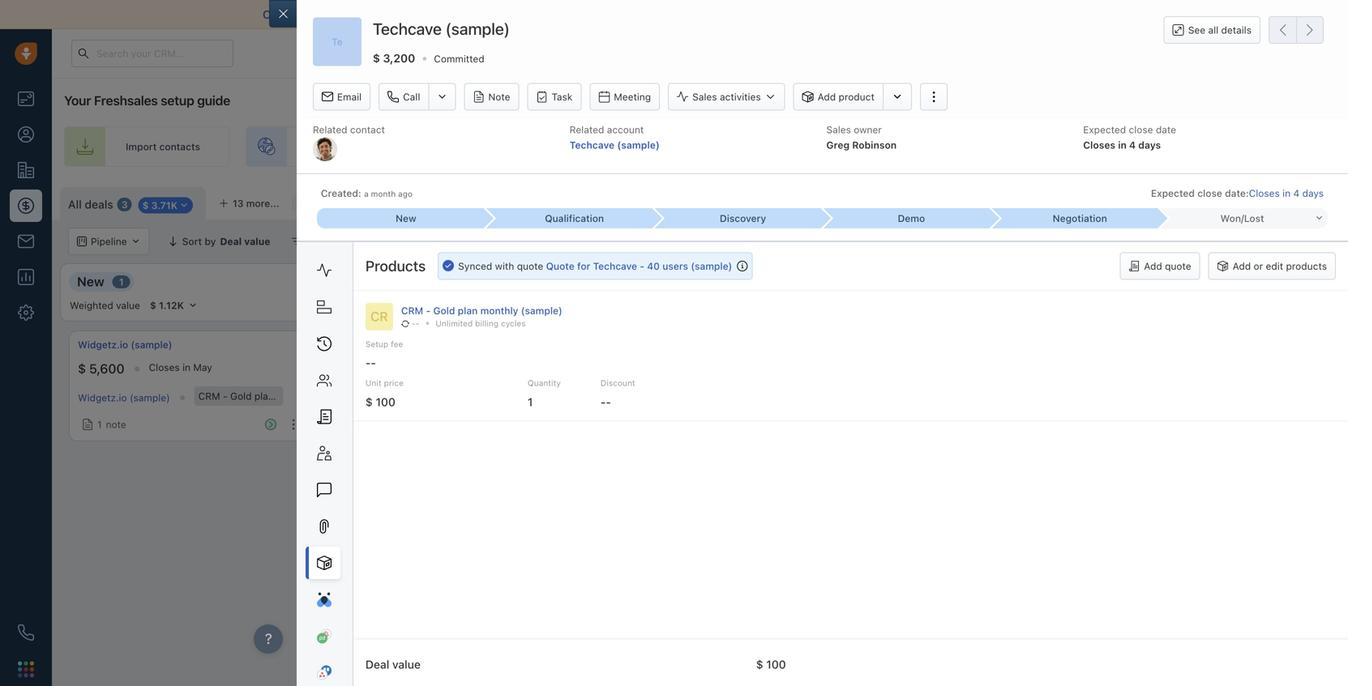 Task type: locate. For each thing, give the bounding box(es) containing it.
5,600
[[89, 361, 125, 377]]

closes for expected close date
[[1084, 139, 1116, 151]]

1 acme inc (sample) link from the top
[[341, 338, 429, 352]]

2 horizontal spatial 100
[[767, 659, 786, 672]]

days
[[1139, 139, 1161, 151], [1303, 188, 1324, 199]]

all down new link
[[415, 236, 427, 247]]

setup
[[366, 340, 389, 349]]

add for add deal
[[1291, 195, 1310, 207]]

1 vertical spatial days
[[1303, 188, 1324, 199]]

0 vertical spatial widgetz.io (sample)
[[78, 339, 172, 351]]

0 vertical spatial $ 100
[[341, 361, 375, 377]]

your left team
[[545, 141, 566, 152]]

task
[[552, 91, 573, 103]]

1 vertical spatial plan
[[255, 391, 274, 402]]

crm - gold plan monthly (sample) inside techcave (sample) dialog
[[401, 306, 563, 317]]

acme inc (sample) down 'price'
[[341, 391, 427, 402]]

crm down the may
[[198, 391, 220, 402]]

4 for expected close date: closes in 4 days
[[1294, 188, 1300, 199]]

0 horizontal spatial related
[[313, 124, 348, 136]]

add for add product
[[818, 91, 836, 103]]

1 vertical spatial acme inc (sample)
[[341, 391, 427, 402]]

lost
[[1245, 213, 1265, 224]]

1 vertical spatial closes
[[1250, 188, 1280, 199]]

0 vertical spatial crm - gold plan monthly (sample)
[[401, 306, 563, 317]]

1 horizontal spatial plan
[[458, 306, 478, 317]]

2 vertical spatial techcave
[[593, 261, 637, 272]]

te
[[332, 36, 343, 47]]

import for import contacts
[[126, 141, 157, 152]]

contact
[[350, 124, 385, 136]]

deal for all
[[429, 236, 449, 247]]

1 horizontal spatial sales
[[827, 124, 851, 136]]

2 vertical spatial 100
[[767, 659, 786, 672]]

may
[[193, 362, 212, 373]]

1 horizontal spatial 100
[[376, 396, 396, 409]]

1 vertical spatial import
[[1167, 195, 1198, 207]]

days for expected close date closes in 4 days
[[1139, 139, 1161, 151]]

note
[[369, 416, 390, 427], [106, 419, 126, 431], [1133, 419, 1153, 431]]

expected left date
[[1084, 124, 1127, 136]]

quote down quotas and forecasting
[[1166, 261, 1192, 272]]

4
[[1130, 139, 1136, 151], [1294, 188, 1300, 199]]

discovery
[[720, 213, 766, 224], [602, 274, 663, 290]]

container_wx8msf4aqz5i3rn1 image
[[292, 236, 303, 247], [397, 236, 408, 247], [1109, 419, 1120, 431]]

closes in 4 days link
[[1250, 186, 1324, 200]]

0 horizontal spatial close
[[1129, 124, 1154, 136]]

techcave down account on the left top
[[570, 139, 615, 151]]

new link
[[317, 208, 486, 229]]

0 horizontal spatial monthly
[[277, 391, 314, 402]]

quantity
[[528, 379, 561, 388]]

2 horizontal spatial your
[[1169, 141, 1190, 152]]

1 vertical spatial widgetz.io (sample)
[[78, 393, 170, 404]]

1 vertical spatial and
[[1168, 236, 1185, 247]]

2 vertical spatial closes
[[149, 362, 180, 373]]

1 vertical spatial acme
[[341, 391, 367, 402]]

techcave
[[373, 19, 442, 38], [570, 139, 615, 151], [593, 261, 637, 272]]

sales up greg
[[827, 124, 851, 136]]

note for qualification
[[369, 416, 390, 427]]

1 horizontal spatial container_wx8msf4aqz5i3rn1 image
[[345, 416, 357, 427]]

0 horizontal spatial sales
[[693, 91, 717, 103]]

⌘ o
[[296, 198, 316, 209]]

1 horizontal spatial your
[[545, 141, 566, 152]]

unit
[[366, 379, 382, 388]]

sales for sales activities
[[693, 91, 717, 103]]

techcave (sample) link
[[570, 139, 660, 151]]

demo
[[898, 213, 926, 224], [852, 274, 888, 290]]

1 acme inc (sample) from the top
[[341, 339, 429, 351]]

days for expected close date: closes in 4 days
[[1303, 188, 1324, 199]]

1 horizontal spatial monthly
[[481, 306, 519, 317]]

add or edit products
[[1233, 261, 1328, 272]]

invite
[[517, 141, 543, 152]]

email
[[653, 8, 682, 21]]

1 vertical spatial monthly
[[277, 391, 314, 402]]

sales inside sales owner greg robinson
[[827, 124, 851, 136]]

expected for expected close date
[[1084, 124, 1127, 136]]

4 left set
[[1130, 139, 1136, 151]]

1 horizontal spatial discovery
[[720, 213, 766, 224]]

$
[[373, 51, 380, 65], [78, 361, 86, 377], [341, 361, 350, 377], [366, 396, 373, 409], [756, 659, 764, 672]]

1 horizontal spatial 1 note
[[361, 416, 390, 427]]

0 vertical spatial acme
[[341, 339, 368, 351]]

all inside all deal owners button
[[415, 236, 427, 247]]

crm - gold plan monthly (sample) up unlimited billing cycles
[[401, 306, 563, 317]]

sales left activities
[[693, 91, 717, 103]]

expected for expected close date:
[[1152, 188, 1195, 199]]

0 horizontal spatial container_wx8msf4aqz5i3rn1 image
[[82, 419, 93, 431]]

Search field
[[1261, 228, 1342, 255]]

add left the or
[[1233, 261, 1252, 272]]

acme down unit
[[341, 391, 367, 402]]

4 inside expected close date closes in 4 days
[[1130, 139, 1136, 151]]

-
[[640, 261, 645, 272], [426, 306, 431, 317], [412, 319, 416, 328], [416, 319, 420, 328], [366, 357, 371, 370], [371, 357, 376, 370], [223, 391, 228, 402], [601, 396, 606, 409], [606, 396, 611, 409]]

close for date
[[1129, 124, 1154, 136]]

of
[[639, 8, 650, 21]]

phone image
[[18, 625, 34, 642]]

ago
[[398, 189, 413, 199]]

quote right with
[[517, 261, 544, 272]]

closes for expected close date:
[[1250, 188, 1280, 199]]

owners
[[452, 236, 486, 247]]

deal
[[366, 659, 390, 672]]

1 vertical spatial crm - gold plan monthly (sample)
[[198, 391, 357, 402]]

0 horizontal spatial 4
[[1130, 139, 1136, 151]]

13 more... button
[[210, 192, 288, 215]]

mailbox
[[338, 8, 379, 21]]

expected down 'set up your sales pipeline' link
[[1152, 188, 1195, 199]]

closes inside expected close date closes in 4 days
[[1084, 139, 1116, 151]]

0 vertical spatial closes
[[1084, 139, 1116, 151]]

(sample) up cycles
[[521, 306, 563, 317]]

0 horizontal spatial days
[[1139, 139, 1161, 151]]

1 horizontal spatial related
[[570, 124, 604, 136]]

products
[[366, 258, 426, 275]]

add for add quote
[[1145, 261, 1163, 272]]

0 horizontal spatial deals
[[85, 198, 113, 211]]

acme left fee at the left of page
[[341, 339, 368, 351]]

deal up search field
[[1313, 195, 1333, 207]]

(sample) right users in the top of the page
[[691, 261, 733, 272]]

and
[[513, 8, 533, 21], [1168, 236, 1185, 247]]

created: a month ago
[[321, 188, 413, 199]]

add left product
[[818, 91, 836, 103]]

0 vertical spatial sales
[[693, 91, 717, 103]]

techcave up 3,200
[[373, 19, 442, 38]]

and up add quote
[[1168, 236, 1185, 247]]

crm - gold plan monthly (sample) down the may
[[198, 391, 357, 402]]

all
[[68, 198, 82, 211], [415, 236, 427, 247]]

call button
[[379, 83, 429, 111]]

your for connect
[[311, 8, 335, 21]]

see all details
[[1189, 24, 1252, 36]]

add deal button
[[1269, 187, 1341, 215]]

container_wx8msf4aqz5i3rn1 image for new
[[82, 419, 93, 431]]

0 horizontal spatial 1 note
[[97, 419, 126, 431]]

1 horizontal spatial closes
[[1084, 139, 1116, 151]]

closes left set
[[1084, 139, 1116, 151]]

days up search field
[[1303, 188, 1324, 199]]

acme inc (sample) link down 'cr'
[[341, 338, 429, 352]]

applied
[[341, 236, 376, 247]]

inc left fee at the left of page
[[370, 339, 385, 351]]

container_wx8msf4aqz5i3rn1 image inside 1 filter applied button
[[292, 236, 303, 247]]

1 related from the left
[[313, 124, 348, 136]]

0 horizontal spatial note
[[106, 419, 126, 431]]

techcave right for
[[593, 261, 637, 272]]

plan inside techcave (sample) dialog
[[458, 306, 478, 317]]

in right bring
[[335, 141, 343, 152]]

1 note for qualification
[[361, 416, 390, 427]]

related inside related account techcave (sample)
[[570, 124, 604, 136]]

in left the may
[[183, 362, 191, 373]]

0 horizontal spatial gold
[[230, 391, 252, 402]]

widgetz.io (sample) down "5,600"
[[78, 393, 170, 404]]

see all details button
[[1164, 16, 1261, 44]]

import
[[126, 141, 157, 152], [1167, 195, 1198, 207]]

new down all deals link
[[77, 274, 104, 290]]

your up te
[[311, 8, 335, 21]]

phone element
[[10, 617, 42, 650]]

days down date
[[1139, 139, 1161, 151]]

2 inc from the top
[[370, 391, 384, 402]]

2 horizontal spatial container_wx8msf4aqz5i3rn1 image
[[1116, 236, 1128, 247]]

acme inc (sample) link down 'price'
[[341, 391, 427, 402]]

0 horizontal spatial all
[[68, 198, 82, 211]]

inc
[[370, 339, 385, 351], [370, 391, 384, 402]]

0 vertical spatial gold
[[433, 306, 455, 317]]

1 vertical spatial inc
[[370, 391, 384, 402]]

qualification up 'cr'
[[340, 274, 418, 290]]

add up search field
[[1291, 195, 1310, 207]]

1 horizontal spatial expected
[[1152, 188, 1195, 199]]

(sample) inside synced with quote quote for techcave - 40 users (sample)
[[691, 261, 733, 272]]

0 vertical spatial plan
[[458, 306, 478, 317]]

in left the add deal
[[1283, 188, 1291, 199]]

your right up
[[1169, 141, 1190, 152]]

your
[[311, 8, 335, 21], [545, 141, 566, 152], [1169, 141, 1190, 152]]

1 vertical spatial widgetz.io (sample) link
[[78, 393, 170, 404]]

closes up lost
[[1250, 188, 1280, 199]]

negotiation inside techcave (sample) dialog
[[1053, 213, 1108, 224]]

import inside button
[[1167, 195, 1198, 207]]

4 up search field
[[1294, 188, 1300, 199]]

(sample)
[[446, 19, 510, 38], [617, 139, 660, 151], [691, 261, 733, 272], [521, 306, 563, 317], [131, 339, 172, 351], [387, 339, 429, 351], [386, 391, 427, 402], [316, 391, 357, 402], [130, 393, 170, 404]]

techcave (sample) dialog
[[269, 0, 1349, 687]]

0 horizontal spatial demo
[[852, 274, 888, 290]]

0 horizontal spatial qualification
[[340, 274, 418, 290]]

2 horizontal spatial closes
[[1250, 188, 1280, 199]]

activities
[[720, 91, 761, 103]]

0 vertical spatial 4
[[1130, 139, 1136, 151]]

--
[[412, 319, 420, 328]]

0 vertical spatial all
[[68, 198, 82, 211]]

1 vertical spatial techcave
[[570, 139, 615, 151]]

note button
[[464, 83, 519, 111]]

0 horizontal spatial deal
[[429, 236, 449, 247]]

1 horizontal spatial demo
[[898, 213, 926, 224]]

add product
[[818, 91, 875, 103]]

your inside invite your team link
[[545, 141, 566, 152]]

crm up --
[[401, 306, 424, 317]]

widgetz.io (sample) link
[[78, 338, 172, 352], [78, 393, 170, 404]]

1 vertical spatial crm
[[198, 391, 220, 402]]

1 horizontal spatial days
[[1303, 188, 1324, 199]]

1 horizontal spatial new
[[396, 213, 417, 224]]

1 vertical spatial acme inc (sample) link
[[341, 391, 427, 402]]

closes left the may
[[149, 362, 180, 373]]

1 vertical spatial $ 100
[[756, 659, 786, 672]]

0 vertical spatial discovery
[[720, 213, 766, 224]]

1 horizontal spatial container_wx8msf4aqz5i3rn1 image
[[397, 236, 408, 247]]

widgetz.io up the $ 5,600
[[78, 339, 128, 351]]

1 vertical spatial all
[[415, 236, 427, 247]]

and left the enable
[[513, 8, 533, 21]]

1 horizontal spatial close
[[1198, 188, 1223, 199]]

1 filter applied
[[309, 236, 376, 247]]

add inside button
[[1233, 261, 1252, 272]]

widgetz.io (sample) link down "5,600"
[[78, 393, 170, 404]]

sales owner greg robinson
[[827, 124, 897, 151]]

quote
[[546, 261, 575, 272]]

2 related from the left
[[570, 124, 604, 136]]

1 inc from the top
[[370, 339, 385, 351]]

2 horizontal spatial container_wx8msf4aqz5i3rn1 image
[[1109, 419, 1120, 431]]

related up team
[[570, 124, 604, 136]]

0 vertical spatial import
[[126, 141, 157, 152]]

0 horizontal spatial crm - gold plan monthly (sample)
[[198, 391, 357, 402]]

more...
[[246, 198, 279, 209]]

inc down unit
[[370, 391, 384, 402]]

import left the contacts
[[126, 141, 157, 152]]

0 vertical spatial 100
[[353, 361, 375, 377]]

1 vertical spatial 100
[[376, 396, 396, 409]]

1 horizontal spatial gold
[[433, 306, 455, 317]]

quotas
[[1132, 236, 1165, 247]]

sales activities
[[693, 91, 761, 103]]

0 horizontal spatial quote
[[517, 261, 544, 272]]

4 for expected close date closes in 4 days
[[1130, 139, 1136, 151]]

(sample) down account on the left top
[[617, 139, 660, 151]]

acme
[[341, 339, 368, 351], [341, 391, 367, 402]]

close up set
[[1129, 124, 1154, 136]]

widgetz.io (sample) link up "5,600"
[[78, 338, 172, 352]]

1 horizontal spatial deals
[[1201, 195, 1226, 207]]

1 quote from the left
[[517, 261, 544, 272]]

qualification inside techcave (sample) dialog
[[545, 213, 604, 224]]

import contacts
[[126, 141, 200, 152]]

gold inside techcave (sample) dialog
[[433, 306, 455, 317]]

2 quote from the left
[[1166, 261, 1192, 272]]

widgetz.io (sample) up "5,600"
[[78, 339, 172, 351]]

negotiation
[[1053, 213, 1108, 224], [1103, 274, 1175, 290]]

0 vertical spatial close
[[1129, 124, 1154, 136]]

won
[[1221, 213, 1242, 224]]

add
[[818, 91, 836, 103], [1291, 195, 1310, 207], [1145, 261, 1163, 272], [1233, 261, 1252, 272]]

qualification up for
[[545, 213, 604, 224]]

Search your CRM... text field
[[71, 40, 234, 67]]

deal left owners
[[429, 236, 449, 247]]

0 vertical spatial widgetz.io (sample) link
[[78, 338, 172, 352]]

1 horizontal spatial crm
[[401, 306, 424, 317]]

new down ago
[[396, 213, 417, 224]]

1 horizontal spatial all
[[415, 236, 427, 247]]

your freshsales setup guide
[[64, 93, 230, 108]]

deals left 3
[[85, 198, 113, 211]]

import up quotas and forecasting
[[1167, 195, 1198, 207]]

crm
[[401, 306, 424, 317], [198, 391, 220, 402]]

1 widgetz.io from the top
[[78, 339, 128, 351]]

deals inside "import deals" button
[[1201, 195, 1226, 207]]

deals up won
[[1201, 195, 1226, 207]]

(sample) up committed
[[446, 19, 510, 38]]

month
[[371, 189, 396, 199]]

close left date:
[[1198, 188, 1223, 199]]

sales for sales owner greg robinson
[[827, 124, 851, 136]]

0 vertical spatial demo
[[898, 213, 926, 224]]

add down quotas
[[1145, 261, 1163, 272]]

1 vertical spatial deal
[[429, 236, 449, 247]]

widgetz.io down the $ 5,600
[[78, 393, 127, 404]]

0 vertical spatial deal
[[1313, 195, 1333, 207]]

days inside expected close date closes in 4 days
[[1139, 139, 1161, 151]]

13
[[233, 198, 244, 209]]

0 horizontal spatial plan
[[255, 391, 274, 402]]

2-
[[575, 8, 587, 21]]

connect your mailbox to improve deliverability and enable 2-way sync of email conversations.
[[263, 8, 763, 21]]

1 acme from the top
[[341, 339, 368, 351]]

1 vertical spatial expected
[[1152, 188, 1195, 199]]

0 horizontal spatial closes
[[149, 362, 180, 373]]

in left set
[[1119, 139, 1127, 151]]

add for add or edit products
[[1233, 261, 1252, 272]]

0 vertical spatial negotiation
[[1053, 213, 1108, 224]]

closes
[[1084, 139, 1116, 151], [1250, 188, 1280, 199], [149, 362, 180, 373]]

0 vertical spatial crm
[[401, 306, 424, 317]]

0 vertical spatial and
[[513, 8, 533, 21]]

owner
[[854, 124, 882, 136]]

0 vertical spatial widgetz.io
[[78, 339, 128, 351]]

all for deal
[[415, 236, 427, 247]]

related
[[313, 124, 348, 136], [570, 124, 604, 136]]

quantity 1
[[528, 379, 561, 409]]

(sample) up closes in may
[[131, 339, 172, 351]]

0 vertical spatial inc
[[370, 339, 385, 351]]

related up bring
[[313, 124, 348, 136]]

0 horizontal spatial expected
[[1084, 124, 1127, 136]]

all left 3
[[68, 198, 82, 211]]

up
[[1155, 141, 1167, 152]]

container_wx8msf4aqz5i3rn1 image inside all deal owners button
[[397, 236, 408, 247]]

acme inc (sample) down 'cr'
[[341, 339, 429, 351]]

1 vertical spatial sales
[[827, 124, 851, 136]]

quote inside button
[[1166, 261, 1192, 272]]

(sample) down closes in may
[[130, 393, 170, 404]]

container_wx8msf4aqz5i3rn1 image
[[1116, 236, 1128, 247], [345, 416, 357, 427], [82, 419, 93, 431]]

0 horizontal spatial new
[[77, 274, 104, 290]]

with
[[495, 261, 514, 272]]

quote inside synced with quote quote for techcave - 40 users (sample)
[[517, 261, 544, 272]]

expected inside expected close date closes in 4 days
[[1084, 124, 1127, 136]]

close inside expected close date closes in 4 days
[[1129, 124, 1154, 136]]



Task type: vqa. For each thing, say whether or not it's contained in the screenshot.
and
yes



Task type: describe. For each thing, give the bounding box(es) containing it.
connect your mailbox link
[[263, 8, 382, 21]]

⌘
[[296, 198, 305, 209]]

2 acme from the top
[[341, 391, 367, 402]]

set up your sales pipeline
[[1136, 141, 1257, 152]]

o
[[308, 198, 316, 209]]

deal value
[[366, 659, 421, 672]]

1 vertical spatial gold
[[230, 391, 252, 402]]

contacts
[[159, 141, 200, 152]]

website
[[346, 141, 382, 152]]

3,200
[[383, 51, 416, 65]]

value
[[393, 659, 421, 672]]

sync
[[611, 8, 636, 21]]

unit price $ 100
[[366, 379, 404, 409]]

add quote button
[[1120, 253, 1201, 280]]

$ 5,600
[[78, 361, 125, 377]]

see
[[1189, 24, 1206, 36]]

freshsales
[[94, 93, 158, 108]]

negotiation link
[[991, 208, 1160, 229]]

demo link
[[823, 208, 991, 229]]

related account techcave (sample)
[[570, 124, 660, 151]]

container_wx8msf4aqz5i3rn1 image for qualification
[[345, 416, 357, 427]]

created:
[[321, 188, 361, 199]]

import deals group
[[1145, 187, 1261, 215]]

edit
[[1266, 261, 1284, 272]]

1 vertical spatial qualification
[[340, 274, 418, 290]]

your inside 'set up your sales pipeline' link
[[1169, 141, 1190, 152]]

won / lost
[[1221, 213, 1265, 224]]

$ 3,200
[[373, 51, 416, 65]]

deliverability
[[442, 8, 510, 21]]

2 widgetz.io from the top
[[78, 393, 127, 404]]

demo inside demo link
[[898, 213, 926, 224]]

meeting button
[[590, 83, 660, 111]]

import deals button
[[1145, 187, 1234, 215]]

all deals link
[[68, 197, 113, 213]]

pipeline
[[1220, 141, 1257, 152]]

2 horizontal spatial 1 note
[[1124, 419, 1153, 431]]

new inside techcave (sample) dialog
[[396, 213, 417, 224]]

cycles
[[501, 319, 526, 328]]

quotas and forecasting
[[1132, 236, 1243, 247]]

deals for import
[[1201, 195, 1226, 207]]

greg
[[827, 139, 850, 151]]

email
[[337, 91, 362, 103]]

robinson
[[853, 139, 897, 151]]

techcave (sample)
[[373, 19, 510, 38]]

forecasting
[[1188, 236, 1243, 247]]

all deals 3
[[68, 198, 128, 211]]

0
[[677, 277, 684, 288]]

techcave inside synced with quote quote for techcave - 40 users (sample)
[[593, 261, 637, 272]]

or
[[1254, 261, 1264, 272]]

1 horizontal spatial and
[[1168, 236, 1185, 247]]

closes in may
[[149, 362, 212, 373]]

expected close date closes in 4 days
[[1084, 124, 1177, 151]]

- inside synced with quote quote for techcave - 40 users (sample)
[[640, 261, 645, 272]]

price
[[384, 379, 404, 388]]

email button
[[313, 83, 371, 111]]

in inside "link"
[[335, 141, 343, 152]]

quote for techcave - 40 users (sample) link
[[546, 259, 733, 274]]

1 inside quantity 1
[[528, 396, 533, 409]]

invite your team
[[517, 141, 592, 152]]

way
[[587, 8, 608, 21]]

call
[[403, 91, 420, 103]]

date
[[1156, 124, 1177, 136]]

bring in website leads link
[[246, 127, 439, 167]]

crm inside techcave (sample) dialog
[[401, 306, 424, 317]]

monthly inside techcave (sample) dialog
[[481, 306, 519, 317]]

discount
[[601, 379, 636, 388]]

2 widgetz.io (sample) from the top
[[78, 393, 170, 404]]

deals for all
[[85, 198, 113, 211]]

1 widgetz.io (sample) from the top
[[78, 339, 172, 351]]

all deal owners
[[415, 236, 486, 247]]

(sample) down 'price'
[[386, 391, 427, 402]]

for
[[577, 261, 591, 272]]

1 note for new
[[97, 419, 126, 431]]

all for deals
[[68, 198, 82, 211]]

container_wx8msf4aqz5i3rn1 image for 1 filter applied button on the top left
[[292, 236, 303, 247]]

note for new
[[106, 419, 126, 431]]

(sample) down --
[[387, 339, 429, 351]]

your for invite
[[545, 141, 566, 152]]

product
[[839, 91, 875, 103]]

container_wx8msf4aqz5i3rn1 image for all deal owners button
[[397, 236, 408, 247]]

discovery inside techcave (sample) dialog
[[720, 213, 766, 224]]

related for related contact
[[313, 124, 348, 136]]

2 horizontal spatial note
[[1133, 419, 1153, 431]]

discovery link
[[654, 208, 823, 229]]

(sample) inside related account techcave (sample)
[[617, 139, 660, 151]]

your
[[64, 93, 91, 108]]

related for related account techcave (sample)
[[570, 124, 604, 136]]

1 vertical spatial negotiation
[[1103, 274, 1175, 290]]

unlimited
[[436, 319, 473, 328]]

$ inside unit price $ 100
[[366, 396, 373, 409]]

2 acme inc (sample) from the top
[[341, 391, 427, 402]]

/
[[1242, 213, 1245, 224]]

freshworks switcher image
[[18, 662, 34, 678]]

close image
[[1324, 11, 1333, 19]]

in inside expected close date closes in 4 days
[[1119, 139, 1127, 151]]

(sample) left unit price $ 100 at the left bottom of the page
[[316, 391, 357, 402]]

1 vertical spatial discovery
[[602, 274, 663, 290]]

2 widgetz.io (sample) link from the top
[[78, 393, 170, 404]]

1 widgetz.io (sample) link from the top
[[78, 338, 172, 352]]

close for date:
[[1198, 188, 1223, 199]]

guide
[[197, 93, 230, 108]]

all
[[1209, 24, 1219, 36]]

conversations.
[[684, 8, 763, 21]]

1 vertical spatial new
[[77, 274, 104, 290]]

add deal
[[1291, 195, 1333, 207]]

deal for add
[[1313, 195, 1333, 207]]

fee
[[391, 340, 403, 349]]

add product button
[[794, 83, 883, 111]]

add or edit products button
[[1209, 253, 1337, 280]]

1 filter applied button
[[281, 228, 386, 255]]

container_wx8msf4aqz5i3rn1 image inside quotas and forecasting link
[[1116, 236, 1128, 247]]

100 inside unit price $ 100
[[376, 396, 396, 409]]

set
[[1136, 141, 1152, 152]]

meeting
[[614, 91, 651, 103]]

expected close date: closes in 4 days
[[1152, 188, 1324, 199]]

crm - gold plan monthly (sample) link
[[401, 306, 563, 317]]

1 inside button
[[309, 236, 314, 247]]

0 vertical spatial techcave
[[373, 19, 442, 38]]

setup fee --
[[366, 340, 403, 370]]

billing
[[475, 319, 499, 328]]

cr
[[371, 309, 388, 324]]

quotas and forecasting link
[[1116, 228, 1260, 255]]

a
[[364, 189, 369, 199]]

0 horizontal spatial and
[[513, 8, 533, 21]]

enable
[[536, 8, 572, 21]]

team
[[569, 141, 592, 152]]

task button
[[528, 83, 582, 111]]

$ 100 inside techcave (sample) dialog
[[756, 659, 786, 672]]

products
[[1287, 261, 1328, 272]]

import for import deals
[[1167, 195, 1198, 207]]

synced
[[458, 261, 493, 272]]

2 acme inc (sample) link from the top
[[341, 391, 427, 402]]

account
[[607, 124, 644, 136]]

techcave inside related account techcave (sample)
[[570, 139, 615, 151]]

improve
[[396, 8, 439, 21]]

import contacts link
[[64, 127, 229, 167]]

connect
[[263, 8, 308, 21]]



